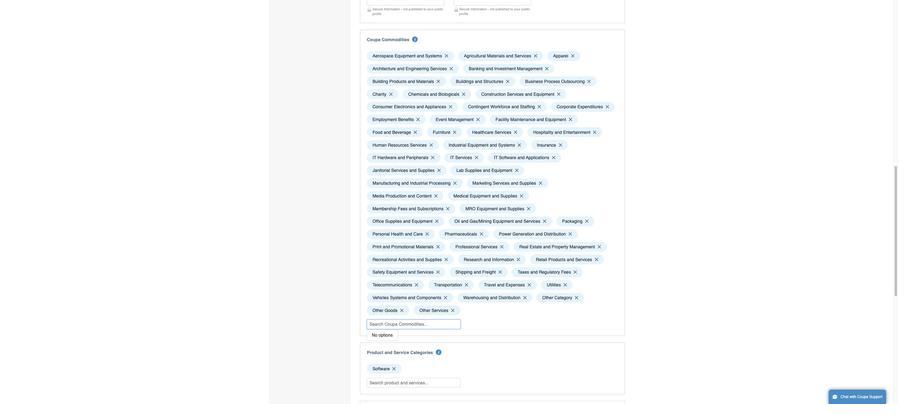 Task type: locate. For each thing, give the bounding box(es) containing it.
staffing
[[520, 105, 535, 110]]

information inside option
[[493, 258, 514, 263]]

0 horizontal spatial public
[[435, 7, 443, 11]]

additional information image up the aerospace equipment and systems option
[[413, 37, 418, 42]]

2 to from the left
[[511, 7, 513, 11]]

it services option
[[445, 153, 484, 163]]

and down the human resources services option
[[398, 156, 405, 161]]

0 vertical spatial selected list box
[[365, 50, 621, 317]]

coupa
[[367, 37, 381, 42], [858, 396, 869, 400]]

not
[[403, 7, 408, 11], [490, 7, 495, 11]]

products for retail
[[549, 258, 566, 263]]

management
[[517, 66, 543, 71], [448, 117, 474, 122], [570, 245, 595, 250]]

2 horizontal spatial other
[[543, 296, 554, 301]]

0 vertical spatial products
[[390, 79, 407, 84]]

apparel option
[[548, 51, 580, 61]]

charity option
[[367, 89, 398, 99]]

and up oil and gas/mining equipment and services option
[[499, 207, 507, 212]]

selected list box containing aerospace equipment and systems
[[365, 50, 621, 317]]

2 horizontal spatial management
[[570, 245, 595, 250]]

employment benefits
[[373, 117, 414, 122]]

banking and investment management option
[[463, 64, 555, 74]]

2 not from the left
[[490, 7, 495, 11]]

1 vertical spatial additional information image
[[436, 350, 442, 356]]

0 horizontal spatial it
[[373, 156, 377, 161]]

distribution down travel and expenses option
[[499, 296, 521, 301]]

0 horizontal spatial your
[[428, 7, 434, 11]]

materials for print and promotional materials
[[416, 245, 434, 250]]

profile for tax id text box in the top left of the page
[[373, 12, 382, 16]]

supplies down 'it software and applications' option at the right top of the page
[[520, 181, 537, 186]]

0 horizontal spatial coupa
[[367, 37, 381, 42]]

1 horizontal spatial software
[[499, 156, 517, 161]]

it services
[[451, 156, 472, 161]]

equipment up hospitality and entertainment
[[546, 117, 566, 122]]

research and information
[[464, 258, 514, 263]]

secure information - not published to your public profile down tax id text box in the top left of the page
[[373, 7, 443, 16]]

shipping and freight option
[[450, 268, 508, 278]]

other inside option
[[373, 309, 384, 314]]

products for building
[[390, 79, 407, 84]]

and left the "service"
[[385, 351, 393, 356]]

materials inside option
[[417, 79, 434, 84]]

promotional
[[392, 245, 415, 250]]

2 published from the left
[[496, 7, 510, 11]]

investment
[[495, 66, 516, 71]]

0 vertical spatial fees
[[398, 207, 408, 212]]

0 horizontal spatial -
[[401, 7, 403, 11]]

safety
[[373, 270, 385, 275]]

services up peripherals
[[410, 143, 427, 148]]

packaging option
[[557, 217, 595, 227]]

1 vertical spatial management
[[448, 117, 474, 122]]

0 horizontal spatial industrial
[[410, 181, 428, 186]]

distribution up real estate and property management
[[544, 232, 566, 237]]

systems inside "option"
[[390, 296, 407, 301]]

healthcare services option
[[467, 128, 524, 137]]

and up banking and investment management "option"
[[506, 54, 514, 59]]

product
[[367, 351, 384, 356]]

supplies up oil and gas/mining equipment and services option
[[508, 207, 525, 212]]

1 horizontal spatial to
[[511, 7, 513, 11]]

your
[[428, 7, 434, 11], [514, 7, 521, 11]]

activities
[[398, 258, 416, 263]]

0 vertical spatial materials
[[487, 54, 505, 59]]

public
[[435, 7, 443, 11], [522, 7, 530, 11]]

manufacturing and industrial processing
[[373, 181, 451, 186]]

1 secure from the left
[[373, 7, 383, 11]]

travel and expenses
[[484, 283, 525, 288]]

management inside "option"
[[517, 66, 543, 71]]

workforce
[[491, 105, 511, 110]]

corporate expenditures
[[557, 105, 603, 110]]

aerospace equipment and systems option
[[367, 51, 454, 61]]

hospitality and entertainment
[[534, 130, 591, 135]]

architecture
[[373, 66, 396, 71]]

maintenance
[[511, 117, 536, 122]]

transportation option
[[429, 281, 474, 290]]

travel and expenses option
[[479, 281, 537, 290]]

published
[[409, 7, 423, 11], [496, 7, 510, 11]]

fees
[[398, 207, 408, 212], [562, 270, 571, 275]]

professional services
[[456, 245, 498, 250]]

secure down tax id text box in the top left of the page
[[373, 7, 383, 11]]

information for duns text field
[[471, 7, 487, 11]]

1 horizontal spatial -
[[488, 7, 489, 11]]

corporate expenditures option
[[551, 102, 615, 112]]

information down duns text field
[[471, 7, 487, 11]]

supplies down marketing services and supplies option
[[501, 194, 518, 199]]

0 horizontal spatial additional information image
[[413, 37, 418, 42]]

equipment up the architecture and engineering services at the top of page
[[395, 54, 416, 59]]

expenses
[[506, 283, 525, 288]]

and up the staffing in the top of the page
[[525, 92, 533, 97]]

1 vertical spatial systems
[[499, 143, 515, 148]]

software inside 'it software and applications' option
[[499, 156, 517, 161]]

0 vertical spatial additional information image
[[413, 37, 418, 42]]

and up generation
[[515, 219, 523, 224]]

facility maintenance and equipment
[[496, 117, 566, 122]]

supplies right activities
[[425, 258, 442, 263]]

supplies for mro equipment and supplies
[[508, 207, 525, 212]]

subscriptions
[[418, 207, 444, 212]]

0 horizontal spatial information
[[384, 7, 400, 11]]

products
[[390, 79, 407, 84], [549, 258, 566, 263]]

no options
[[372, 333, 393, 338]]

software up lab supplies and equipment option
[[499, 156, 517, 161]]

1 vertical spatial selected list box
[[365, 363, 621, 376]]

peripherals
[[407, 156, 429, 161]]

profile up coupa commodities
[[373, 12, 382, 16]]

charity
[[373, 92, 387, 97]]

materials down care
[[416, 245, 434, 250]]

additional information image
[[413, 37, 418, 42], [436, 350, 442, 356]]

materials up "investment"
[[487, 54, 505, 59]]

and up freight
[[484, 258, 491, 263]]

medical equipment and supplies option
[[448, 192, 529, 201]]

it for it software and applications
[[494, 156, 498, 161]]

published down tax id text box in the top left of the page
[[409, 7, 423, 11]]

0 horizontal spatial software
[[373, 367, 390, 372]]

1 horizontal spatial not
[[490, 7, 495, 11]]

research and information option
[[458, 255, 526, 265]]

selected list box
[[365, 50, 621, 317], [365, 363, 621, 376]]

2 horizontal spatial information
[[493, 258, 514, 263]]

recreational activities and supplies option
[[367, 255, 454, 265]]

additional information image for coupa commodities
[[413, 37, 418, 42]]

products inside option
[[390, 79, 407, 84]]

coupa up the aerospace
[[367, 37, 381, 42]]

1 horizontal spatial industrial
[[449, 143, 467, 148]]

transportation
[[434, 283, 462, 288]]

packaging
[[563, 219, 583, 224]]

it up lab supplies and equipment option
[[494, 156, 498, 161]]

warehousing and distribution
[[464, 296, 521, 301]]

2 profile from the left
[[460, 12, 469, 16]]

equipment
[[395, 54, 416, 59], [534, 92, 555, 97], [546, 117, 566, 122], [468, 143, 489, 148], [492, 168, 513, 173], [470, 194, 491, 199], [477, 207, 498, 212], [412, 219, 433, 224], [493, 219, 514, 224], [386, 270, 407, 275]]

1 profile from the left
[[373, 12, 382, 16]]

1 horizontal spatial fees
[[562, 270, 571, 275]]

and up appliances
[[430, 92, 438, 97]]

1 vertical spatial coupa
[[858, 396, 869, 400]]

and right food
[[384, 130, 391, 135]]

1 horizontal spatial your
[[514, 7, 521, 11]]

and down architecture and engineering services option
[[408, 79, 415, 84]]

secure information - not published to your public profile for tax id text box in the top left of the page
[[373, 7, 443, 16]]

industrial equipment and systems
[[449, 143, 515, 148]]

1 horizontal spatial products
[[549, 258, 566, 263]]

Search product and services... field
[[367, 379, 461, 388]]

1 selected list box from the top
[[365, 50, 621, 317]]

supplies down peripherals
[[418, 168, 435, 173]]

0 horizontal spatial to
[[424, 7, 427, 11]]

marketing services and supplies
[[473, 181, 537, 186]]

consumer
[[373, 105, 393, 110]]

- for duns text field
[[488, 7, 489, 11]]

and right activities
[[417, 258, 424, 263]]

equipment inside "option"
[[534, 92, 555, 97]]

to down tax id text box in the top left of the page
[[424, 7, 427, 11]]

consumer electronics and appliances option
[[367, 102, 458, 112]]

0 vertical spatial distribution
[[544, 232, 566, 237]]

1 horizontal spatial additional information image
[[436, 350, 442, 356]]

products inside option
[[549, 258, 566, 263]]

office supplies and equipment
[[373, 219, 433, 224]]

chemicals and biologicals
[[409, 92, 460, 97]]

pharmaceuticals option
[[439, 230, 489, 239]]

public for duns text field
[[522, 7, 530, 11]]

public for tax id text box in the top left of the page
[[435, 7, 443, 11]]

selected list box containing software
[[365, 363, 621, 376]]

to down duns text field
[[511, 7, 513, 11]]

2 vertical spatial systems
[[390, 296, 407, 301]]

shipping and freight
[[456, 270, 496, 275]]

0 horizontal spatial fees
[[398, 207, 408, 212]]

furniture
[[433, 130, 451, 135]]

secure for tax id text box in the top left of the page
[[373, 7, 383, 11]]

1 to from the left
[[424, 7, 427, 11]]

agricultural
[[464, 54, 486, 59]]

membership fees and subscriptions
[[373, 207, 444, 212]]

equipment down medical equipment and supplies option in the top of the page
[[477, 207, 498, 212]]

2 it from the left
[[451, 156, 454, 161]]

1 vertical spatial distribution
[[499, 296, 521, 301]]

2 vertical spatial materials
[[416, 245, 434, 250]]

supplies for janitorial services and supplies
[[418, 168, 435, 173]]

apparel
[[554, 54, 569, 59]]

systems up engineering at top left
[[426, 54, 442, 59]]

office supplies and equipment option
[[367, 217, 445, 227]]

secure information - not published to your public profile down duns text field
[[460, 7, 530, 16]]

0 horizontal spatial profile
[[373, 12, 382, 16]]

information up freight
[[493, 258, 514, 263]]

management up retail products and services option
[[570, 245, 595, 250]]

service
[[394, 351, 409, 356]]

1 not from the left
[[403, 7, 408, 11]]

services up 'lab'
[[456, 156, 472, 161]]

and down recreational activities and supplies option
[[409, 270, 416, 275]]

2 secure from the left
[[460, 7, 470, 11]]

2 horizontal spatial systems
[[499, 143, 515, 148]]

software down product
[[373, 367, 390, 372]]

additional information image right categories
[[436, 350, 442, 356]]

fees down retail products and services option
[[562, 270, 571, 275]]

products down the architecture and engineering services at the top of page
[[390, 79, 407, 84]]

0 horizontal spatial distribution
[[499, 296, 521, 301]]

0 vertical spatial management
[[517, 66, 543, 71]]

health
[[391, 232, 404, 237]]

and down the it software and applications
[[511, 181, 519, 186]]

retail products and services option
[[531, 255, 604, 265]]

warehousing
[[464, 296, 489, 301]]

warehousing and distribution option
[[458, 294, 533, 303]]

business process outsourcing option
[[520, 77, 597, 86]]

your down tax id text box in the top left of the page
[[428, 7, 434, 11]]

1 horizontal spatial systems
[[426, 54, 442, 59]]

lab supplies and equipment
[[457, 168, 513, 173]]

shipping
[[456, 270, 473, 275]]

2 vertical spatial management
[[570, 245, 595, 250]]

2 horizontal spatial it
[[494, 156, 498, 161]]

2 - from the left
[[488, 7, 489, 11]]

profile down duns text field
[[460, 12, 469, 16]]

other for other category
[[543, 296, 554, 301]]

chat
[[841, 396, 849, 400]]

0 vertical spatial systems
[[426, 54, 442, 59]]

and up office supplies and equipment option
[[409, 207, 416, 212]]

architecture and engineering services option
[[367, 64, 459, 74]]

1 horizontal spatial secure information - not published to your public profile
[[460, 7, 530, 16]]

hospitality
[[534, 130, 554, 135]]

electronics
[[394, 105, 416, 110]]

published down duns text field
[[496, 7, 510, 11]]

mro equipment and supplies
[[466, 207, 525, 212]]

human resources services option
[[367, 140, 439, 150]]

it inside "option"
[[451, 156, 454, 161]]

1 horizontal spatial distribution
[[544, 232, 566, 237]]

coupa commodities
[[367, 37, 410, 42]]

1 your from the left
[[428, 7, 434, 11]]

benefits
[[398, 117, 414, 122]]

DUNS text field
[[454, 0, 531, 6]]

and left applications
[[518, 156, 525, 161]]

it down the furniture option
[[451, 156, 454, 161]]

systems for industrial equipment and systems
[[499, 143, 515, 148]]

professional services option
[[450, 243, 510, 252]]

2 secure information - not published to your public profile from the left
[[460, 7, 530, 16]]

0 horizontal spatial other
[[373, 309, 384, 314]]

1 vertical spatial software
[[373, 367, 390, 372]]

0 vertical spatial coupa
[[367, 37, 381, 42]]

1 public from the left
[[435, 7, 443, 11]]

1 vertical spatial products
[[549, 258, 566, 263]]

2 selected list box from the top
[[365, 363, 621, 376]]

0 horizontal spatial systems
[[390, 296, 407, 301]]

to for duns text field
[[511, 7, 513, 11]]

information for tax id text box in the top left of the page
[[384, 7, 400, 11]]

equipment down process
[[534, 92, 555, 97]]

services inside option
[[493, 181, 510, 186]]

and right travel
[[498, 283, 505, 288]]

2 your from the left
[[514, 7, 521, 11]]

services inside option
[[410, 143, 427, 148]]

1 secure information - not published to your public profile from the left
[[373, 7, 443, 16]]

equipment up telecommunications option
[[386, 270, 407, 275]]

published for tax id text box in the top left of the page
[[409, 7, 423, 11]]

and up hospitality on the right top of the page
[[537, 117, 544, 122]]

real estate and property management option
[[514, 243, 607, 252]]

1 vertical spatial materials
[[417, 79, 434, 84]]

janitorial services and supplies option
[[367, 166, 447, 176]]

construction services and equipment option
[[476, 89, 567, 99]]

secure for duns text field
[[460, 7, 470, 11]]

1 it from the left
[[373, 156, 377, 161]]

utilities option
[[541, 281, 573, 290]]

systems
[[426, 54, 442, 59], [499, 143, 515, 148], [390, 296, 407, 301]]

distribution inside option
[[499, 296, 521, 301]]

industrial up content
[[410, 181, 428, 186]]

Search Coupa Commodities... field
[[367, 320, 461, 330]]

and down chemicals
[[417, 105, 424, 110]]

telecommunications option
[[367, 281, 424, 290]]

services up banking and investment management "option"
[[515, 54, 532, 59]]

0 horizontal spatial not
[[403, 7, 408, 11]]

components
[[417, 296, 442, 301]]

1 horizontal spatial published
[[496, 7, 510, 11]]

management up business on the top right
[[517, 66, 543, 71]]

consumer electronics and appliances
[[373, 105, 447, 110]]

products down real estate and property management
[[549, 258, 566, 263]]

-
[[401, 7, 403, 11], [488, 7, 489, 11]]

0 horizontal spatial published
[[409, 7, 423, 11]]

1 horizontal spatial coupa
[[858, 396, 869, 400]]

1 vertical spatial fees
[[562, 270, 571, 275]]

0 horizontal spatial secure information - not published to your public profile
[[373, 7, 443, 16]]

event
[[436, 117, 447, 122]]

other down utilities
[[543, 296, 554, 301]]

2 public from the left
[[522, 7, 530, 11]]

secure information - not published to your public profile
[[373, 7, 443, 16], [460, 7, 530, 16]]

1 - from the left
[[401, 7, 403, 11]]

systems down telecommunications option
[[390, 296, 407, 301]]

0 horizontal spatial secure
[[373, 7, 383, 11]]

systems down healthcare services option
[[499, 143, 515, 148]]

banking and investment management
[[469, 66, 543, 71]]

3 it from the left
[[494, 156, 498, 161]]

1 horizontal spatial information
[[471, 7, 487, 11]]

0 vertical spatial industrial
[[449, 143, 467, 148]]

1 horizontal spatial management
[[517, 66, 543, 71]]

not down tax id text box in the top left of the page
[[403, 7, 408, 11]]

and right print
[[383, 245, 390, 250]]

services up medical equipment and supplies option in the top of the page
[[493, 181, 510, 186]]

to
[[424, 7, 427, 11], [511, 7, 513, 11]]

other goods option
[[367, 306, 410, 316]]

0 horizontal spatial products
[[390, 79, 407, 84]]

materials for building products and materials
[[417, 79, 434, 84]]

information down tax id text box in the top left of the page
[[384, 7, 400, 11]]

other category
[[543, 296, 573, 301]]

vehicles systems and components option
[[367, 294, 453, 303]]

personal health and care
[[373, 232, 423, 237]]

oil
[[455, 219, 460, 224]]

your for tax id text box in the top left of the page
[[428, 7, 434, 11]]

food
[[373, 130, 383, 135]]

1 horizontal spatial secure
[[460, 7, 470, 11]]

coupa right with
[[858, 396, 869, 400]]

0 vertical spatial software
[[499, 156, 517, 161]]

1 horizontal spatial other
[[420, 309, 431, 314]]

industrial equipment and systems option
[[443, 140, 527, 150]]

1 published from the left
[[409, 7, 423, 11]]

chemicals and biologicals option
[[403, 89, 471, 99]]

1 horizontal spatial it
[[451, 156, 454, 161]]

business
[[526, 79, 543, 84]]

services right engineering at top left
[[430, 66, 447, 71]]

1 horizontal spatial profile
[[460, 12, 469, 16]]

taxes and regulatory fees option
[[512, 268, 583, 278]]

- down duns text field
[[488, 7, 489, 11]]

personal health and care option
[[367, 230, 435, 239]]

other down the vehicles
[[373, 309, 384, 314]]

other down components
[[420, 309, 431, 314]]

your down duns text field
[[514, 7, 521, 11]]

industrial up it services
[[449, 143, 467, 148]]

1 horizontal spatial public
[[522, 7, 530, 11]]

and up estate
[[536, 232, 543, 237]]

it left hardware
[[373, 156, 377, 161]]

generation
[[513, 232, 535, 237]]



Task type: describe. For each thing, give the bounding box(es) containing it.
human resources services
[[373, 143, 427, 148]]

to for tax id text box in the top left of the page
[[424, 7, 427, 11]]

and up manufacturing and industrial processing
[[410, 168, 417, 173]]

appliances
[[425, 105, 447, 110]]

published for duns text field
[[496, 7, 510, 11]]

janitorial
[[373, 168, 390, 173]]

equipment up care
[[412, 219, 433, 224]]

taxes
[[518, 270, 530, 275]]

oil and gas/mining equipment and services option
[[449, 217, 553, 227]]

and left freight
[[474, 270, 481, 275]]

beverage
[[393, 130, 411, 135]]

freight
[[483, 270, 496, 275]]

furniture option
[[427, 128, 462, 137]]

not for duns text field
[[490, 7, 495, 11]]

supplies for recreational activities and supplies
[[425, 258, 442, 263]]

power
[[499, 232, 512, 237]]

equipment down healthcare
[[468, 143, 489, 148]]

commodities
[[382, 37, 410, 42]]

services up power generation and distribution
[[524, 219, 541, 224]]

hardware
[[378, 156, 397, 161]]

outsourcing
[[562, 79, 585, 84]]

agricultural materials and services option
[[459, 51, 544, 61]]

it hardware and peripherals
[[373, 156, 429, 161]]

chemicals
[[409, 92, 429, 97]]

agricultural materials and services
[[464, 54, 532, 59]]

equipment up marketing services and supplies
[[492, 168, 513, 173]]

your for duns text field
[[514, 7, 521, 11]]

it for it services
[[451, 156, 454, 161]]

and up media production and content option
[[402, 181, 409, 186]]

mro
[[466, 207, 476, 212]]

and right banking
[[486, 66, 494, 71]]

event management option
[[430, 115, 486, 125]]

not for tax id text box in the top left of the page
[[403, 7, 408, 11]]

categories
[[411, 351, 433, 356]]

aerospace equipment and systems
[[373, 54, 442, 59]]

oil and gas/mining equipment and services
[[455, 219, 541, 224]]

media production and content option
[[367, 192, 444, 201]]

membership
[[373, 207, 397, 212]]

facility maintenance and equipment option
[[490, 115, 578, 125]]

employment
[[373, 117, 397, 122]]

and down travel
[[490, 296, 498, 301]]

no
[[372, 333, 378, 338]]

buildings and structures option
[[451, 77, 516, 86]]

chat with coupa support
[[841, 396, 883, 400]]

services up research and information
[[481, 245, 498, 250]]

1 vertical spatial industrial
[[410, 181, 428, 186]]

aerospace
[[373, 54, 394, 59]]

research
[[464, 258, 483, 263]]

and up mro equipment and supplies
[[492, 194, 500, 199]]

chat with coupa support button
[[829, 391, 887, 405]]

services down recreational activities and supplies option
[[417, 270, 434, 275]]

Tax ID text field
[[367, 0, 445, 6]]

employment benefits option
[[367, 115, 426, 125]]

additional information image for product and service categories
[[436, 350, 442, 356]]

other category option
[[537, 294, 584, 303]]

other services
[[420, 309, 449, 314]]

secure information - not published to your public profile for duns text field
[[460, 7, 530, 16]]

and right oil
[[461, 219, 469, 224]]

and down membership fees and subscriptions
[[403, 219, 411, 224]]

other goods
[[373, 309, 398, 314]]

media
[[373, 194, 385, 199]]

architecture and engineering services
[[373, 66, 447, 71]]

hospitality and entertainment option
[[528, 128, 603, 137]]

recreational activities and supplies
[[373, 258, 442, 263]]

other for other services
[[420, 309, 431, 314]]

food and beverage option
[[367, 128, 423, 137]]

services down components
[[432, 309, 449, 314]]

lab supplies and equipment option
[[451, 166, 525, 176]]

construction services and equipment
[[482, 92, 555, 97]]

software inside software option
[[373, 367, 390, 372]]

coupa inside "button"
[[858, 396, 869, 400]]

and left content
[[408, 194, 415, 199]]

human
[[373, 143, 387, 148]]

retail products and services
[[536, 258, 593, 263]]

content
[[417, 194, 432, 199]]

and up building products and materials on the top left of page
[[397, 66, 405, 71]]

services down facility
[[495, 130, 512, 135]]

it hardware and peripherals option
[[367, 153, 441, 163]]

mro equipment and supplies option
[[460, 204, 536, 214]]

supplies for medical equipment and supplies
[[501, 194, 518, 199]]

it software and applications option
[[489, 153, 562, 163]]

other for other goods
[[373, 309, 384, 314]]

structures
[[484, 79, 504, 84]]

and up engineering at top left
[[417, 54, 424, 59]]

supplies up health
[[385, 219, 402, 224]]

services down the 'real estate and property management' option
[[576, 258, 593, 263]]

manufacturing and industrial processing option
[[367, 179, 463, 188]]

marketing services and supplies option
[[467, 179, 548, 188]]

fees inside membership fees and subscriptions option
[[398, 207, 408, 212]]

options
[[379, 333, 393, 338]]

it software and applications
[[494, 156, 550, 161]]

and down the 'real estate and property management' option
[[567, 258, 575, 263]]

media production and content
[[373, 194, 432, 199]]

membership fees and subscriptions option
[[367, 204, 456, 214]]

profile for duns text field
[[460, 12, 469, 16]]

corporate
[[557, 105, 577, 110]]

applications
[[526, 156, 550, 161]]

safety equipment and services
[[373, 270, 434, 275]]

healthcare
[[473, 130, 494, 135]]

print
[[373, 245, 382, 250]]

print and promotional materials option
[[367, 243, 446, 252]]

building products and materials option
[[367, 77, 446, 86]]

supplies right 'lab'
[[465, 168, 482, 173]]

safety equipment and services option
[[367, 268, 446, 278]]

and down healthcare services option
[[490, 143, 497, 148]]

production
[[386, 194, 407, 199]]

- for tax id text box in the top left of the page
[[401, 7, 403, 11]]

with
[[850, 396, 857, 400]]

care
[[414, 232, 423, 237]]

process
[[545, 79, 560, 84]]

distribution inside option
[[544, 232, 566, 237]]

pharmaceuticals
[[445, 232, 477, 237]]

contingent workforce and staffing option
[[463, 102, 547, 112]]

resources
[[388, 143, 409, 148]]

utilities
[[547, 283, 561, 288]]

medical
[[454, 194, 469, 199]]

0 horizontal spatial management
[[448, 117, 474, 122]]

supplies for marketing services and supplies
[[520, 181, 537, 186]]

selected list box for product and service categories
[[365, 363, 621, 376]]

services up contingent workforce and staffing option
[[507, 92, 524, 97]]

and left care
[[405, 232, 412, 237]]

category
[[555, 296, 573, 301]]

real
[[520, 245, 529, 250]]

food and beverage
[[373, 130, 411, 135]]

equipment down the marketing
[[470, 194, 491, 199]]

power generation and distribution
[[499, 232, 566, 237]]

power generation and distribution option
[[494, 230, 578, 239]]

regulatory
[[539, 270, 560, 275]]

services down "it hardware and peripherals"
[[392, 168, 408, 173]]

recreational
[[373, 258, 397, 263]]

insurance
[[537, 143, 557, 148]]

and up the marketing
[[483, 168, 491, 173]]

construction
[[482, 92, 506, 97]]

other services option
[[414, 306, 461, 316]]

and right hospitality on the right top of the page
[[555, 130, 562, 135]]

telecommunications
[[373, 283, 412, 288]]

taxes and regulatory fees
[[518, 270, 571, 275]]

software option
[[367, 365, 402, 374]]

professional
[[456, 245, 480, 250]]

vehicles
[[373, 296, 389, 301]]

expenditures
[[578, 105, 603, 110]]

personal
[[373, 232, 390, 237]]

fees inside taxes and regulatory fees option
[[562, 270, 571, 275]]

property
[[552, 245, 569, 250]]

and down banking
[[475, 79, 483, 84]]

biologicals
[[439, 92, 460, 97]]

healthcare services
[[473, 130, 512, 135]]

print and promotional materials
[[373, 245, 434, 250]]

contingent workforce and staffing
[[468, 105, 535, 110]]

gas/mining
[[470, 219, 492, 224]]

insurance option
[[532, 140, 568, 150]]

and left components
[[408, 296, 416, 301]]

and right taxes
[[531, 270, 538, 275]]

travel
[[484, 283, 496, 288]]

medical equipment and supplies
[[454, 194, 518, 199]]

it for it hardware and peripherals
[[373, 156, 377, 161]]

and right estate
[[544, 245, 551, 250]]

vehicles systems and components
[[373, 296, 442, 301]]

systems for aerospace equipment and systems
[[426, 54, 442, 59]]

building
[[373, 79, 388, 84]]

equipment up power
[[493, 219, 514, 224]]

banking
[[469, 66, 485, 71]]

selected list box for coupa commodities
[[365, 50, 621, 317]]

and left the staffing in the top of the page
[[512, 105, 519, 110]]



Task type: vqa. For each thing, say whether or not it's contained in the screenshot.
Activities
yes



